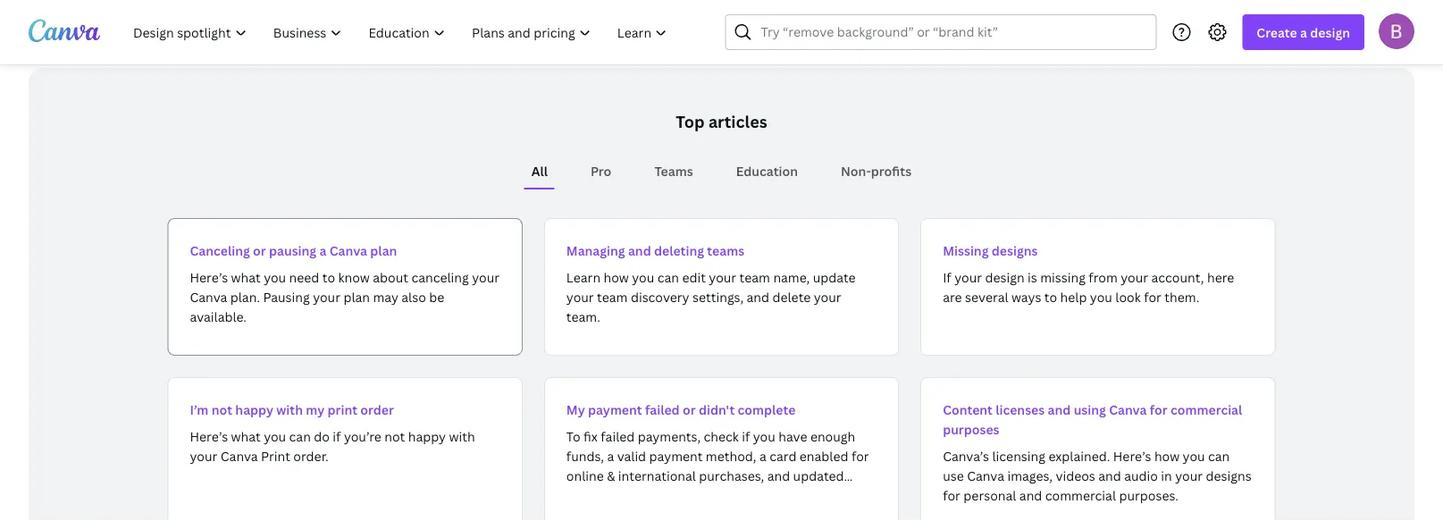 Task type: describe. For each thing, give the bounding box(es) containing it.
plan inside here's what you need to know about canceling your canva plan. pausing your plan may also be available.
[[344, 288, 370, 305]]

discovery
[[631, 288, 690, 305]]

0 horizontal spatial team
[[597, 288, 628, 305]]

0 horizontal spatial designs
[[992, 242, 1038, 259]]

failed for fix
[[601, 428, 635, 445]]

and inside content licenses and using canva for commercial purposes
[[1048, 401, 1071, 418]]

explained.
[[1049, 447, 1110, 464]]

canva inside content licenses and using canva for commercial purposes
[[1109, 401, 1147, 418]]

all button
[[524, 154, 555, 188]]

0 vertical spatial not
[[212, 401, 232, 418]]

create a design
[[1257, 24, 1350, 41]]

name,
[[773, 269, 810, 286]]

images,
[[1008, 467, 1053, 484]]

deleting
[[654, 242, 704, 259]]

check
[[704, 428, 739, 445]]

need
[[289, 269, 319, 286]]

top articles
[[676, 110, 767, 132]]

designs inside 'canva's licensing explained. here's how you can use canva images, videos and audio in your designs for personal and commercial purposes.'
[[1206, 467, 1252, 484]]

enabled
[[800, 447, 849, 464]]

canva inside 'canva's licensing explained. here's how you can use canva images, videos and audio in your designs for personal and commercial purposes.'
[[967, 467, 1005, 484]]

0 horizontal spatial payment
[[588, 401, 642, 418]]

i'm
[[190, 401, 209, 418]]

are
[[943, 288, 962, 305]]

may
[[373, 288, 399, 305]]

what for pausing
[[231, 269, 261, 286]]

here's what you can do if you're not happy with your canva print order.
[[190, 428, 475, 464]]

non-profits button
[[834, 154, 919, 188]]

my payment failed or didn't complete
[[566, 401, 796, 418]]

happy inside here's what you can do if you're not happy with your canva print order.
[[408, 428, 446, 445]]

use
[[943, 467, 964, 484]]

print
[[328, 401, 357, 418]]

purposes
[[943, 421, 1000, 437]]

canva inside here's what you need to know about canceling your canva plan. pausing your plan may also be available.
[[190, 288, 227, 305]]

ways
[[1012, 288, 1042, 305]]

if
[[943, 269, 952, 286]]

1 horizontal spatial or
[[683, 401, 696, 418]]

my
[[306, 401, 325, 418]]

non-
[[841, 162, 871, 179]]

content
[[943, 401, 993, 418]]

card
[[770, 447, 797, 464]]

content licenses and using canva for commercial purposes
[[943, 401, 1243, 437]]

commercial inside content licenses and using canva for commercial purposes
[[1171, 401, 1243, 418]]

using
[[1074, 401, 1106, 418]]

missing
[[943, 242, 989, 259]]

canceling
[[190, 242, 250, 259]]

if your design is missing from your account, here are several ways to help you look for them.
[[943, 269, 1235, 305]]

enough
[[811, 428, 856, 445]]

valid
[[617, 447, 646, 464]]

available.
[[190, 308, 247, 325]]

missing designs
[[943, 242, 1038, 259]]

international
[[618, 467, 696, 484]]

canva's licensing explained. here's how you can use canva images, videos and audio in your designs for personal and commercial purposes.
[[943, 447, 1252, 504]]

top
[[676, 110, 705, 132]]

them.
[[1165, 288, 1200, 305]]

fix
[[584, 428, 598, 445]]

purposes.
[[1119, 487, 1179, 504]]

plan.
[[230, 288, 260, 305]]

your inside here's what you can do if you're not happy with your canva print order.
[[190, 447, 217, 464]]

if for check
[[742, 428, 750, 445]]

account,
[[1152, 269, 1204, 286]]

education button
[[729, 154, 805, 188]]

top level navigation element
[[122, 14, 682, 50]]

also
[[402, 288, 426, 305]]

create
[[1257, 24, 1297, 41]]

missing
[[1040, 269, 1086, 286]]

know
[[338, 269, 370, 286]]

licenses
[[996, 401, 1045, 418]]

you inside to fix failed payments, check if you have enough funds, a valid payment method, a card enabled for online & international purchases, and updated billing details to settle failed payments.
[[753, 428, 776, 445]]

for inside 'canva's licensing explained. here's how you can use canva images, videos and audio in your designs for personal and commercial purposes.'
[[943, 487, 961, 504]]

print
[[261, 447, 290, 464]]

update
[[813, 269, 856, 286]]

videos
[[1056, 467, 1096, 484]]

details
[[606, 487, 647, 504]]

teams button
[[647, 154, 700, 188]]

your up look
[[1121, 269, 1149, 286]]

managing and deleting teams
[[566, 242, 745, 259]]

is
[[1028, 269, 1037, 286]]

0 vertical spatial plan
[[370, 242, 397, 259]]

several
[[965, 288, 1009, 305]]

education
[[736, 162, 798, 179]]

all
[[532, 162, 548, 179]]

for inside content licenses and using canva for commercial purposes
[[1150, 401, 1168, 418]]

look
[[1116, 288, 1141, 305]]

billing
[[566, 487, 603, 504]]

canceling
[[412, 269, 469, 286]]

here's for plan.
[[190, 269, 228, 286]]

have
[[779, 428, 807, 445]]

personal
[[964, 487, 1017, 504]]

pro button
[[584, 154, 619, 188]]

can for edit
[[658, 269, 679, 286]]

teams
[[655, 162, 693, 179]]

a up &
[[607, 447, 614, 464]]

with inside here's what you can do if you're not happy with your canva print order.
[[449, 428, 475, 445]]

can for do
[[289, 428, 311, 445]]

payment inside to fix failed payments, check if you have enough funds, a valid payment method, a card enabled for online & international purchases, and updated billing details to settle failed payments.
[[649, 447, 703, 464]]

complete
[[738, 401, 796, 418]]

i'm not happy with my print order
[[190, 401, 394, 418]]

for inside to fix failed payments, check if you have enough funds, a valid payment method, a card enabled for online & international purchases, and updated billing details to settle failed payments.
[[852, 447, 869, 464]]

funds,
[[566, 447, 604, 464]]

pausing
[[269, 242, 317, 259]]



Task type: vqa. For each thing, say whether or not it's contained in the screenshot.
here's what you can do if you're not happy with your canva print order.
yes



Task type: locate. For each thing, give the bounding box(es) containing it.
not
[[212, 401, 232, 418], [385, 428, 405, 445]]

1 horizontal spatial happy
[[408, 428, 446, 445]]

bob builder image
[[1379, 13, 1415, 49]]

0 vertical spatial happy
[[235, 401, 273, 418]]

you inside here's what you can do if you're not happy with your canva print order.
[[264, 428, 286, 445]]

0 vertical spatial what
[[231, 269, 261, 286]]

canceling or pausing a canva plan
[[190, 242, 397, 259]]

to down international
[[650, 487, 663, 504]]

to
[[322, 269, 335, 286], [1045, 288, 1057, 305], [650, 487, 663, 504]]

articles
[[709, 110, 767, 132]]

designs right in
[[1206, 467, 1252, 484]]

design for a
[[1310, 24, 1350, 41]]

failed for payment
[[645, 401, 680, 418]]

in
[[1161, 467, 1172, 484]]

1 horizontal spatial payment
[[649, 447, 703, 464]]

purchases,
[[699, 467, 764, 484]]

how up in
[[1155, 447, 1180, 464]]

from
[[1089, 269, 1118, 286]]

and inside 'learn how you can edit your team name, update your team discovery settings, and delete your team.'
[[747, 288, 770, 305]]

0 horizontal spatial if
[[333, 428, 341, 445]]

to inside here's what you need to know about canceling your canva plan. pausing your plan may also be available.
[[322, 269, 335, 286]]

for down use
[[943, 487, 961, 504]]

and left the audio
[[1099, 467, 1121, 484]]

0 vertical spatial to
[[322, 269, 335, 286]]

team down learn
[[597, 288, 628, 305]]

canva left print
[[221, 447, 258, 464]]

1 horizontal spatial can
[[658, 269, 679, 286]]

0 vertical spatial how
[[604, 269, 629, 286]]

1 vertical spatial can
[[289, 428, 311, 445]]

2 horizontal spatial can
[[1208, 447, 1230, 464]]

canva up know
[[330, 242, 367, 259]]

design
[[1310, 24, 1350, 41], [985, 269, 1025, 286]]

can inside 'canva's licensing explained. here's how you can use canva images, videos and audio in your designs for personal and commercial purposes.'
[[1208, 447, 1230, 464]]

here's down the 'canceling'
[[190, 269, 228, 286]]

Try "remove background" or "brand kit" search field
[[761, 15, 1145, 49]]

to right need
[[322, 269, 335, 286]]

updated
[[793, 467, 844, 484]]

how right learn
[[604, 269, 629, 286]]

learn how you can edit your team name, update your team discovery settings, and delete your team.
[[566, 269, 856, 325]]

your
[[472, 269, 500, 286], [709, 269, 737, 286], [955, 269, 982, 286], [1121, 269, 1149, 286], [313, 288, 341, 305], [566, 288, 594, 305], [814, 288, 842, 305], [190, 447, 217, 464], [1175, 467, 1203, 484]]

your down need
[[313, 288, 341, 305]]

0 vertical spatial here's
[[190, 269, 228, 286]]

commercial down the videos
[[1045, 487, 1116, 504]]

0 vertical spatial can
[[658, 269, 679, 286]]

what inside here's what you need to know about canceling your canva plan. pausing your plan may also be available.
[[231, 269, 261, 286]]

happy right you're
[[408, 428, 446, 445]]

0 horizontal spatial plan
[[344, 288, 370, 305]]

0 vertical spatial with
[[276, 401, 303, 418]]

your down i'm
[[190, 447, 217, 464]]

0 horizontal spatial not
[[212, 401, 232, 418]]

plan
[[370, 242, 397, 259], [344, 288, 370, 305]]

here's inside 'canva's licensing explained. here's how you can use canva images, videos and audio in your designs for personal and commercial purposes.'
[[1113, 447, 1152, 464]]

payments,
[[638, 428, 701, 445]]

1 horizontal spatial plan
[[370, 242, 397, 259]]

0 horizontal spatial or
[[253, 242, 266, 259]]

1 vertical spatial what
[[231, 428, 261, 445]]

&
[[607, 467, 615, 484]]

what up plan.
[[231, 269, 261, 286]]

you inside here's what you need to know about canceling your canva plan. pausing your plan may also be available.
[[264, 269, 286, 286]]

1 vertical spatial failed
[[601, 428, 635, 445]]

delete
[[773, 288, 811, 305]]

how
[[604, 269, 629, 286], [1155, 447, 1180, 464]]

edit
[[682, 269, 706, 286]]

managing
[[566, 242, 625, 259]]

or left pausing
[[253, 242, 266, 259]]

1 vertical spatial not
[[385, 428, 405, 445]]

not right i'm
[[212, 401, 232, 418]]

plan up about
[[370, 242, 397, 259]]

design for your
[[985, 269, 1025, 286]]

and inside to fix failed payments, check if you have enough funds, a valid payment method, a card enabled for online & international purchases, and updated billing details to settle failed payments.
[[767, 467, 790, 484]]

and left delete
[[747, 288, 770, 305]]

1 horizontal spatial design
[[1310, 24, 1350, 41]]

order.
[[293, 447, 329, 464]]

a right create
[[1300, 24, 1308, 41]]

2 if from the left
[[742, 428, 750, 445]]

settings,
[[693, 288, 744, 305]]

commercial up in
[[1171, 401, 1243, 418]]

0 vertical spatial failed
[[645, 401, 680, 418]]

0 vertical spatial design
[[1310, 24, 1350, 41]]

your right in
[[1175, 467, 1203, 484]]

your up settings,
[[709, 269, 737, 286]]

what
[[231, 269, 261, 286], [231, 428, 261, 445]]

design inside dropdown button
[[1310, 24, 1350, 41]]

you inside if your design is missing from your account, here are several ways to help you look for them.
[[1090, 288, 1113, 305]]

here's what you need to know about canceling your canva plan. pausing your plan may also be available.
[[190, 269, 500, 325]]

to
[[566, 428, 581, 445]]

or
[[253, 242, 266, 259], [683, 401, 696, 418]]

1 vertical spatial or
[[683, 401, 696, 418]]

how inside 'learn how you can edit your team name, update your team discovery settings, and delete your team.'
[[604, 269, 629, 286]]

1 what from the top
[[231, 269, 261, 286]]

a inside the create a design dropdown button
[[1300, 24, 1308, 41]]

your up team.
[[566, 288, 594, 305]]

designs
[[992, 242, 1038, 259], [1206, 467, 1252, 484]]

you inside 'learn how you can edit your team name, update your team discovery settings, and delete your team.'
[[632, 269, 654, 286]]

settle
[[666, 487, 700, 504]]

to inside to fix failed payments, check if you have enough funds, a valid payment method, a card enabled for online & international purchases, and updated billing details to settle failed payments.
[[650, 487, 663, 504]]

my
[[566, 401, 585, 418]]

team
[[740, 269, 770, 286], [597, 288, 628, 305]]

1 horizontal spatial with
[[449, 428, 475, 445]]

can inside 'learn how you can edit your team name, update your team discovery settings, and delete your team.'
[[658, 269, 679, 286]]

1 horizontal spatial if
[[742, 428, 750, 445]]

1 vertical spatial team
[[597, 288, 628, 305]]

here's down i'm
[[190, 428, 228, 445]]

teams
[[707, 242, 745, 259]]

if
[[333, 428, 341, 445], [742, 428, 750, 445]]

failed up valid
[[601, 428, 635, 445]]

and down card
[[767, 467, 790, 484]]

do
[[314, 428, 330, 445]]

what inside here's what you can do if you're not happy with your canva print order.
[[231, 428, 261, 445]]

create a design button
[[1243, 14, 1365, 50]]

or left didn't at the bottom of the page
[[683, 401, 696, 418]]

and left "deleting"
[[628, 242, 651, 259]]

be
[[429, 288, 444, 305]]

your right the if
[[955, 269, 982, 286]]

pausing
[[263, 288, 310, 305]]

happy up print
[[235, 401, 273, 418]]

a left card
[[760, 447, 767, 464]]

1 vertical spatial happy
[[408, 428, 446, 445]]

for inside if your design is missing from your account, here are several ways to help you look for them.
[[1144, 288, 1162, 305]]

and down images,
[[1020, 487, 1042, 504]]

non-profits
[[841, 162, 912, 179]]

2 what from the top
[[231, 428, 261, 445]]

1 if from the left
[[333, 428, 341, 445]]

0 vertical spatial payment
[[588, 401, 642, 418]]

what down i'm not happy with my print order
[[231, 428, 261, 445]]

your right canceling
[[472, 269, 500, 286]]

canva inside here's what you can do if you're not happy with your canva print order.
[[221, 447, 258, 464]]

if inside to fix failed payments, check if you have enough funds, a valid payment method, a card enabled for online & international purchases, and updated billing details to settle failed payments.
[[742, 428, 750, 445]]

1 vertical spatial how
[[1155, 447, 1180, 464]]

0 vertical spatial commercial
[[1171, 401, 1243, 418]]

you're
[[344, 428, 381, 445]]

1 horizontal spatial designs
[[1206, 467, 1252, 484]]

payment up "fix"
[[588, 401, 642, 418]]

method,
[[706, 447, 757, 464]]

1 horizontal spatial commercial
[[1171, 401, 1243, 418]]

your inside 'canva's licensing explained. here's how you can use canva images, videos and audio in your designs for personal and commercial purposes.'
[[1175, 467, 1203, 484]]

if for do
[[333, 428, 341, 445]]

1 horizontal spatial not
[[385, 428, 405, 445]]

here's inside here's what you need to know about canceling your canva plan. pausing your plan may also be available.
[[190, 269, 228, 286]]

if inside here's what you can do if you're not happy with your canva print order.
[[333, 428, 341, 445]]

1 horizontal spatial how
[[1155, 447, 1180, 464]]

payment down payments,
[[649, 447, 703, 464]]

1 vertical spatial designs
[[1206, 467, 1252, 484]]

0 horizontal spatial with
[[276, 401, 303, 418]]

1 horizontal spatial team
[[740, 269, 770, 286]]

0 horizontal spatial happy
[[235, 401, 273, 418]]

help
[[1061, 288, 1087, 305]]

profits
[[871, 162, 912, 179]]

failed up payments,
[[645, 401, 680, 418]]

0 horizontal spatial to
[[322, 269, 335, 286]]

order
[[360, 401, 394, 418]]

payments.
[[740, 487, 803, 504]]

2 vertical spatial can
[[1208, 447, 1230, 464]]

to fix failed payments, check if you have enough funds, a valid payment method, a card enabled for online & international purchases, and updated billing details to settle failed payments.
[[566, 428, 869, 504]]

for up in
[[1150, 401, 1168, 418]]

payment
[[588, 401, 642, 418], [649, 447, 703, 464]]

1 vertical spatial to
[[1045, 288, 1057, 305]]

1 vertical spatial design
[[985, 269, 1025, 286]]

happy
[[235, 401, 273, 418], [408, 428, 446, 445]]

canva right using
[[1109, 401, 1147, 418]]

can
[[658, 269, 679, 286], [289, 428, 311, 445], [1208, 447, 1230, 464]]

0 horizontal spatial design
[[985, 269, 1025, 286]]

0 horizontal spatial how
[[604, 269, 629, 286]]

canva up available. in the left of the page
[[190, 288, 227, 305]]

didn't
[[699, 401, 735, 418]]

1 horizontal spatial to
[[650, 487, 663, 504]]

for down enough
[[852, 447, 869, 464]]

licensing
[[992, 447, 1046, 464]]

your down update
[[814, 288, 842, 305]]

if right do
[[333, 428, 341, 445]]

can inside here's what you can do if you're not happy with your canva print order.
[[289, 428, 311, 445]]

0 horizontal spatial failed
[[601, 428, 635, 445]]

not inside here's what you can do if you're not happy with your canva print order.
[[385, 428, 405, 445]]

here's inside here's what you can do if you're not happy with your canva print order.
[[190, 428, 228, 445]]

2 vertical spatial here's
[[1113, 447, 1152, 464]]

0 vertical spatial or
[[253, 242, 266, 259]]

failed down purchases,
[[703, 487, 737, 504]]

2 horizontal spatial to
[[1045, 288, 1057, 305]]

commercial inside 'canva's licensing explained. here's how you can use canva images, videos and audio in your designs for personal and commercial purposes.'
[[1045, 487, 1116, 504]]

a right pausing
[[320, 242, 327, 259]]

audio
[[1124, 467, 1158, 484]]

1 vertical spatial plan
[[344, 288, 370, 305]]

team left the name,
[[740, 269, 770, 286]]

what for canva
[[231, 428, 261, 445]]

0 vertical spatial designs
[[992, 242, 1038, 259]]

and left using
[[1048, 401, 1071, 418]]

design inside if your design is missing from your account, here are several ways to help you look for them.
[[985, 269, 1025, 286]]

1 vertical spatial with
[[449, 428, 475, 445]]

1 vertical spatial here's
[[190, 428, 228, 445]]

not down order
[[385, 428, 405, 445]]

here
[[1207, 269, 1235, 286]]

design up "several"
[[985, 269, 1025, 286]]

plan down know
[[344, 288, 370, 305]]

pro
[[591, 162, 612, 179]]

how inside 'canva's licensing explained. here's how you can use canva images, videos and audio in your designs for personal and commercial purposes.'
[[1155, 447, 1180, 464]]

team.
[[566, 308, 600, 325]]

0 horizontal spatial can
[[289, 428, 311, 445]]

0 vertical spatial team
[[740, 269, 770, 286]]

design right create
[[1310, 24, 1350, 41]]

canva's
[[943, 447, 989, 464]]

1 vertical spatial payment
[[649, 447, 703, 464]]

1 vertical spatial commercial
[[1045, 487, 1116, 504]]

for right look
[[1144, 288, 1162, 305]]

2 horizontal spatial failed
[[703, 487, 737, 504]]

to inside if your design is missing from your account, here are several ways to help you look for them.
[[1045, 288, 1057, 305]]

canva up personal
[[967, 467, 1005, 484]]

you inside 'canva's licensing explained. here's how you can use canva images, videos and audio in your designs for personal and commercial purposes.'
[[1183, 447, 1205, 464]]

to left help
[[1045, 288, 1057, 305]]

1 horizontal spatial failed
[[645, 401, 680, 418]]

designs up the 'is'
[[992, 242, 1038, 259]]

and
[[628, 242, 651, 259], [747, 288, 770, 305], [1048, 401, 1071, 418], [767, 467, 790, 484], [1099, 467, 1121, 484], [1020, 487, 1042, 504]]

learn
[[566, 269, 601, 286]]

online
[[566, 467, 604, 484]]

failed
[[645, 401, 680, 418], [601, 428, 635, 445], [703, 487, 737, 504]]

2 vertical spatial failed
[[703, 487, 737, 504]]

2 vertical spatial to
[[650, 487, 663, 504]]

0 horizontal spatial commercial
[[1045, 487, 1116, 504]]

if up method,
[[742, 428, 750, 445]]

here's for your
[[190, 428, 228, 445]]

about
[[373, 269, 408, 286]]

here's up the audio
[[1113, 447, 1152, 464]]



